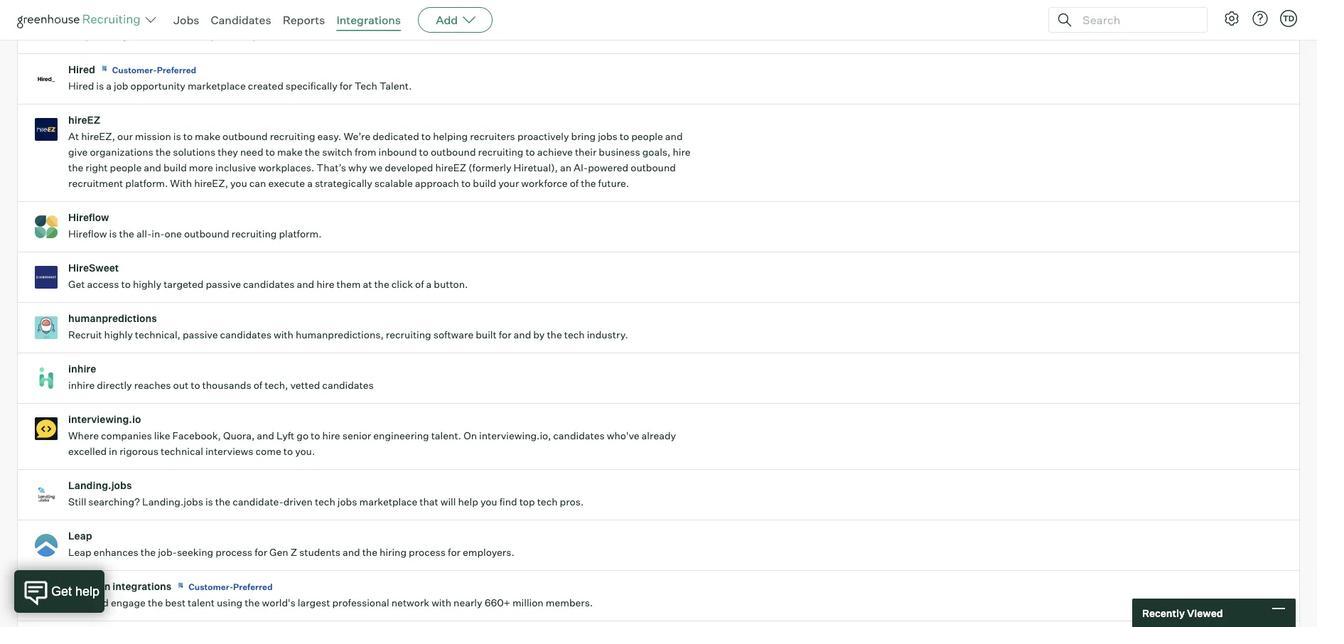 Task type: vqa. For each thing, say whether or not it's contained in the screenshot.
time to submit scorecards goal attainment
no



Task type: locate. For each thing, give the bounding box(es) containing it.
candidates inside hiresweet get access to highly targeted passive candidates and hire them at the click of a button.
[[243, 279, 295, 291]]

td button
[[1281, 10, 1298, 27]]

0 vertical spatial marketplace
[[188, 80, 246, 93]]

outbound right one at top left
[[184, 228, 229, 241]]

is
[[96, 80, 104, 93], [173, 131, 181, 143], [109, 228, 117, 241], [205, 496, 213, 509]]

people
[[632, 131, 663, 143], [110, 162, 142, 174]]

to left helping
[[422, 131, 431, 143]]

hire right goals,
[[673, 146, 691, 159]]

0 vertical spatial you
[[123, 30, 140, 42]]

1 vertical spatial preferred
[[233, 582, 273, 593]]

2 process from the left
[[409, 547, 446, 559]]

hire inside 'hireez at hireez, our mission is to make outbound recruiting easy. we're dedicated to helping recruiters proactively bring jobs to people and give organizations the solutions they need to make the switch from inbound to outbound recruiting to achieve their business goals, hire the right people and build more inclusive workplaces.    that's why we developed hireez (formerly hiretual), an ai-powered outbound recruitment platform. with hireez, you can execute a strategically scalable approach to build your workforce of the future.'
[[673, 146, 691, 159]]

1 horizontal spatial with
[[274, 329, 294, 342]]

1 horizontal spatial preferred
[[233, 582, 273, 593]]

customer- up talent
[[189, 582, 233, 593]]

hiretual),
[[514, 162, 558, 174]]

top
[[520, 496, 535, 509]]

with left most
[[142, 30, 162, 42]]

highly left targeted
[[133, 279, 162, 291]]

leap down still
[[68, 530, 92, 543]]

tech left industry.
[[565, 329, 585, 342]]

to
[[183, 131, 193, 143], [422, 131, 431, 143], [620, 131, 630, 143], [266, 146, 275, 159], [419, 146, 429, 159], [526, 146, 535, 159], [462, 178, 471, 190], [121, 279, 131, 291], [191, 380, 200, 392], [311, 430, 320, 443], [284, 446, 293, 458]]

is left job
[[96, 80, 104, 93]]

recruiting inside "hireflow hireflow is the all-in-one outbound recruiting platform."
[[232, 228, 277, 241]]

a
[[106, 80, 112, 93], [307, 178, 313, 190], [426, 279, 432, 291]]

greenhouse recruiting image
[[17, 11, 145, 28]]

to right out
[[191, 380, 200, 392]]

with left nearly
[[432, 597, 452, 610]]

0 horizontal spatial with
[[142, 30, 162, 42]]

process right hiring
[[409, 547, 446, 559]]

the right by
[[547, 329, 562, 342]]

1 horizontal spatial of
[[415, 279, 424, 291]]

1 vertical spatial hire
[[317, 279, 335, 291]]

add
[[436, 13, 458, 27]]

0 horizontal spatial people
[[110, 162, 142, 174]]

passive right targeted
[[206, 279, 241, 291]]

1 inhire from the top
[[68, 363, 96, 376]]

hire
[[673, 146, 691, 159], [317, 279, 335, 291], [322, 430, 340, 443]]

0 vertical spatial hired
[[68, 64, 95, 76]]

most
[[182, 30, 205, 42]]

0 vertical spatial hire
[[673, 146, 691, 159]]

highly inside humanpredictions recruit highly technical, passive candidates with humanpredictions, recruiting software built for and by the tech industry.
[[104, 329, 133, 342]]

in
[[109, 446, 117, 458]]

the left candidate-
[[215, 496, 231, 509]]

the left all-
[[119, 228, 134, 241]]

employers.
[[463, 547, 515, 559]]

our
[[117, 131, 133, 143]]

1 vertical spatial with
[[274, 329, 294, 342]]

and up come
[[257, 430, 275, 443]]

customer-preferred up the using
[[189, 582, 273, 593]]

all-
[[136, 228, 152, 241]]

2 vertical spatial with
[[432, 597, 452, 610]]

0 vertical spatial customer-
[[112, 65, 157, 76]]

platform. left 'with'
[[125, 178, 168, 190]]

goals,
[[643, 146, 671, 159]]

give
[[68, 146, 88, 159]]

0 horizontal spatial platform.
[[125, 178, 168, 190]]

inbound
[[379, 146, 417, 159]]

prescreened
[[253, 30, 311, 42]]

of inside hiresweet get access to highly targeted passive candidates and hire them at the click of a button.
[[415, 279, 424, 291]]

1 horizontal spatial you
[[230, 178, 247, 190]]

candidate-
[[233, 496, 284, 509]]

and right 'students'
[[343, 547, 360, 559]]

1 vertical spatial hireez
[[436, 162, 467, 174]]

jobs right driven
[[338, 496, 357, 509]]

1 horizontal spatial customer-
[[189, 582, 233, 593]]

is left candidate-
[[205, 496, 213, 509]]

customer- up job
[[112, 65, 157, 76]]

and inside humanpredictions recruit highly technical, passive candidates with humanpredictions, recruiting software built for and by the tech industry.
[[514, 329, 531, 342]]

of
[[570, 178, 579, 190], [415, 279, 424, 291], [254, 380, 263, 392]]

candidates inside interviewing.io where companies like facebook, quora, and lyft go to hire senior engineering talent. on interviewing.io, candidates who've already excelled in rigorous technical interviews come to you.
[[554, 430, 605, 443]]

nearly
[[454, 597, 483, 610]]

is up solutions
[[173, 131, 181, 143]]

1 horizontal spatial hireez,
[[194, 178, 228, 190]]

1 vertical spatial customer-preferred
[[189, 582, 273, 593]]

interviews
[[205, 446, 254, 458]]

1 vertical spatial highly
[[104, 329, 133, 342]]

1 vertical spatial hired
[[68, 80, 94, 93]]

outbound down goals,
[[631, 162, 676, 174]]

0 vertical spatial make
[[195, 131, 220, 143]]

0 vertical spatial hireflow
[[68, 212, 109, 224]]

inhire
[[68, 363, 96, 376], [68, 380, 95, 392]]

reports
[[283, 13, 325, 27]]

recruiting up hiresweet get access to highly targeted passive candidates and hire them at the click of a button.
[[232, 228, 277, 241]]

1 vertical spatial jobs
[[338, 496, 357, 509]]

hired for hired
[[68, 64, 95, 76]]

1 vertical spatial people
[[110, 162, 142, 174]]

1 horizontal spatial jobs
[[598, 131, 618, 143]]

build up 'with'
[[164, 162, 187, 174]]

access
[[87, 279, 119, 291]]

0 horizontal spatial jobs
[[338, 496, 357, 509]]

0 vertical spatial landing.jobs
[[68, 480, 132, 492]]

hire left "senior" at the left bottom of page
[[322, 430, 340, 443]]

hire inside hiresweet get access to highly targeted passive candidates and hire them at the click of a button.
[[317, 279, 335, 291]]

you right present
[[123, 30, 140, 42]]

0 vertical spatial customer-preferred
[[112, 65, 196, 76]]

and
[[666, 131, 683, 143], [144, 162, 161, 174], [297, 279, 315, 291], [514, 329, 531, 342], [257, 430, 275, 443], [343, 547, 360, 559], [91, 597, 109, 610]]

excelled
[[68, 446, 107, 458]]

customer-preferred for marketplace
[[112, 65, 196, 76]]

0 horizontal spatial a
[[106, 80, 112, 93]]

and left them in the left of the page
[[297, 279, 315, 291]]

with
[[142, 30, 162, 42], [274, 329, 294, 342], [432, 597, 452, 610]]

dedicated
[[373, 131, 419, 143]]

with inside hireart we present you with the most qualified, prescreened candidates.
[[142, 30, 162, 42]]

with up tech,
[[274, 329, 294, 342]]

inhire down recruit
[[68, 363, 96, 376]]

0 vertical spatial jobs
[[598, 131, 618, 143]]

2 vertical spatial of
[[254, 380, 263, 392]]

you left find
[[481, 496, 498, 509]]

reports link
[[283, 13, 325, 27]]

build down (formerly
[[473, 178, 497, 190]]

to down (formerly
[[462, 178, 471, 190]]

0 horizontal spatial you
[[123, 30, 140, 42]]

leap up the linkedin
[[68, 547, 91, 559]]

1 vertical spatial inhire
[[68, 380, 95, 392]]

preferred up opportunity
[[157, 65, 196, 76]]

1 vertical spatial customer-
[[189, 582, 233, 593]]

tech right top
[[537, 496, 558, 509]]

1 vertical spatial landing.jobs
[[142, 496, 203, 509]]

0 vertical spatial with
[[142, 30, 162, 42]]

humanpredictions,
[[296, 329, 384, 342]]

customer-preferred
[[112, 65, 196, 76], [189, 582, 273, 593]]

0 horizontal spatial tech
[[315, 496, 336, 509]]

2 horizontal spatial a
[[426, 279, 432, 291]]

jobs up business
[[598, 131, 618, 143]]

achieve
[[538, 146, 573, 159]]

1 vertical spatial of
[[415, 279, 424, 291]]

1 horizontal spatial build
[[473, 178, 497, 190]]

tech
[[565, 329, 585, 342], [315, 496, 336, 509], [537, 496, 558, 509]]

make
[[195, 131, 220, 143], [277, 146, 303, 159]]

interviewing.io
[[68, 414, 141, 426]]

for left gen
[[255, 547, 267, 559]]

1 leap from the top
[[68, 530, 92, 543]]

2 vertical spatial you
[[481, 496, 498, 509]]

and inside leap leap enhances the job-seeking process for gen z students and the hiring process for employers.
[[343, 547, 360, 559]]

hireart
[[68, 13, 105, 26]]

from
[[355, 146, 377, 159]]

1 vertical spatial passive
[[183, 329, 218, 342]]

make up workplaces.
[[277, 146, 303, 159]]

the inside "hireflow hireflow is the all-in-one outbound recruiting platform."
[[119, 228, 134, 241]]

0 horizontal spatial hireez
[[68, 114, 100, 127]]

people up goals,
[[632, 131, 663, 143]]

candidates
[[243, 279, 295, 291], [220, 329, 272, 342], [322, 380, 374, 392], [554, 430, 605, 443]]

1 horizontal spatial make
[[277, 146, 303, 159]]

highly down humanpredictions
[[104, 329, 133, 342]]

find
[[68, 597, 89, 610]]

a left job
[[106, 80, 112, 93]]

a inside hiresweet get access to highly targeted passive candidates and hire them at the click of a button.
[[426, 279, 432, 291]]

network
[[392, 597, 430, 610]]

to right go
[[311, 430, 320, 443]]

jobs link
[[174, 13, 200, 27]]

hire left them in the left of the page
[[317, 279, 335, 291]]

hired for hired is a job opportunity marketplace created specifically for tech talent.
[[68, 80, 94, 93]]

2 vertical spatial hire
[[322, 430, 340, 443]]

is inside "hireflow hireflow is the all-in-one outbound recruiting platform."
[[109, 228, 117, 241]]

1 hireflow from the top
[[68, 212, 109, 224]]

million
[[513, 597, 544, 610]]

leap
[[68, 530, 92, 543], [68, 547, 91, 559]]

0 horizontal spatial customer-
[[112, 65, 157, 76]]

0 vertical spatial leap
[[68, 530, 92, 543]]

the right at
[[374, 279, 390, 291]]

0 horizontal spatial hireez,
[[81, 131, 115, 143]]

the
[[164, 30, 179, 42], [156, 146, 171, 159], [305, 146, 320, 159], [68, 162, 83, 174], [581, 178, 596, 190], [119, 228, 134, 241], [374, 279, 390, 291], [547, 329, 562, 342], [215, 496, 231, 509], [141, 547, 156, 559], [362, 547, 378, 559], [148, 597, 163, 610], [245, 597, 260, 610]]

2 hired from the top
[[68, 80, 94, 93]]

engage
[[111, 597, 146, 610]]

powered
[[588, 162, 629, 174]]

hireez up "at"
[[68, 114, 100, 127]]

senior
[[343, 430, 371, 443]]

of left tech,
[[254, 380, 263, 392]]

enhances
[[94, 547, 139, 559]]

recruiting left the "software"
[[386, 329, 431, 342]]

customer-preferred up opportunity
[[112, 65, 196, 76]]

1 process from the left
[[216, 547, 253, 559]]

hire inside interviewing.io where companies like facebook, quora, and lyft go to hire senior engineering talent. on interviewing.io, candidates who've already excelled in rigorous technical interviews come to you.
[[322, 430, 340, 443]]

the inside hiresweet get access to highly targeted passive candidates and hire them at the click of a button.
[[374, 279, 390, 291]]

2 inhire from the top
[[68, 380, 95, 392]]

0 horizontal spatial of
[[254, 380, 263, 392]]

1 vertical spatial make
[[277, 146, 303, 159]]

customer- for opportunity
[[112, 65, 157, 76]]

directly
[[97, 380, 132, 392]]

and left by
[[514, 329, 531, 342]]

easy.
[[318, 131, 342, 143]]

hireflow down recruitment
[[68, 212, 109, 224]]

1 vertical spatial you
[[230, 178, 247, 190]]

of right click
[[415, 279, 424, 291]]

quora,
[[223, 430, 255, 443]]

you down inclusive
[[230, 178, 247, 190]]

to right access at the top
[[121, 279, 131, 291]]

landing.jobs up searching?
[[68, 480, 132, 492]]

that
[[420, 496, 439, 509]]

will
[[441, 496, 456, 509]]

0 horizontal spatial process
[[216, 547, 253, 559]]

recruiting
[[270, 131, 315, 143], [478, 146, 524, 159], [232, 228, 277, 241], [386, 329, 431, 342]]

make up solutions
[[195, 131, 220, 143]]

searching?
[[88, 496, 140, 509]]

0 horizontal spatial marketplace
[[188, 80, 246, 93]]

hireez, right "at"
[[81, 131, 115, 143]]

1 horizontal spatial platform.
[[279, 228, 322, 241]]

2 vertical spatial a
[[426, 279, 432, 291]]

passive inside hiresweet get access to highly targeted passive candidates and hire them at the click of a button.
[[206, 279, 241, 291]]

of inside inhire inhire directly reaches out to thousands of tech, vetted candidates
[[254, 380, 263, 392]]

0 horizontal spatial preferred
[[157, 65, 196, 76]]

hired left job
[[68, 80, 94, 93]]

0 vertical spatial passive
[[206, 279, 241, 291]]

people down organizations
[[110, 162, 142, 174]]

recruiting inside humanpredictions recruit highly technical, passive candidates with humanpredictions, recruiting software built for and by the tech industry.
[[386, 329, 431, 342]]

is left all-
[[109, 228, 117, 241]]

2 horizontal spatial tech
[[565, 329, 585, 342]]

marketplace left that
[[359, 496, 418, 509]]

students
[[299, 547, 341, 559]]

opportunity
[[130, 80, 186, 93]]

1 vertical spatial a
[[307, 178, 313, 190]]

tech right driven
[[315, 496, 336, 509]]

marketplace
[[188, 80, 246, 93], [359, 496, 418, 509]]

the inside landing.jobs still searching? landing.jobs is the candidate-driven tech jobs marketplace that will help you find top tech pros.
[[215, 496, 231, 509]]

hireez up approach
[[436, 162, 467, 174]]

hiring
[[380, 547, 407, 559]]

1 vertical spatial leap
[[68, 547, 91, 559]]

0 vertical spatial preferred
[[157, 65, 196, 76]]

1 horizontal spatial marketplace
[[359, 496, 418, 509]]

1 horizontal spatial process
[[409, 547, 446, 559]]

2 horizontal spatial of
[[570, 178, 579, 190]]

0 horizontal spatial make
[[195, 131, 220, 143]]

built
[[476, 329, 497, 342]]

world's
[[262, 597, 296, 610]]

1 hired from the top
[[68, 64, 95, 76]]

landing.jobs up job-
[[142, 496, 203, 509]]

1 horizontal spatial landing.jobs
[[142, 496, 203, 509]]

marketplace left created
[[188, 80, 246, 93]]

of down the ai-
[[570, 178, 579, 190]]

0 horizontal spatial build
[[164, 162, 187, 174]]

software
[[434, 329, 474, 342]]

2 horizontal spatial you
[[481, 496, 498, 509]]

process
[[216, 547, 253, 559], [409, 547, 446, 559]]

0 vertical spatial people
[[632, 131, 663, 143]]

specifically
[[286, 80, 338, 93]]

0 vertical spatial platform.
[[125, 178, 168, 190]]

need
[[240, 146, 264, 159]]

0 vertical spatial inhire
[[68, 363, 96, 376]]

1 vertical spatial hireflow
[[68, 228, 107, 241]]

passive
[[206, 279, 241, 291], [183, 329, 218, 342]]

the left most
[[164, 30, 179, 42]]

1 horizontal spatial people
[[632, 131, 663, 143]]

hired down the we
[[68, 64, 95, 76]]

0 vertical spatial build
[[164, 162, 187, 174]]

a left button.
[[426, 279, 432, 291]]

button.
[[434, 279, 468, 291]]

0 vertical spatial highly
[[133, 279, 162, 291]]

with inside humanpredictions recruit highly technical, passive candidates with humanpredictions, recruiting software built for and by the tech industry.
[[274, 329, 294, 342]]

helping
[[433, 131, 468, 143]]

platform. down execute
[[279, 228, 322, 241]]

them
[[337, 279, 361, 291]]

1 vertical spatial build
[[473, 178, 497, 190]]

for left the tech
[[340, 80, 353, 93]]

1 vertical spatial marketplace
[[359, 496, 418, 509]]

for right built
[[499, 329, 512, 342]]

1 horizontal spatial a
[[307, 178, 313, 190]]

0 vertical spatial of
[[570, 178, 579, 190]]

passive right technical,
[[183, 329, 218, 342]]

hireez, down more
[[194, 178, 228, 190]]

0 vertical spatial hireez,
[[81, 131, 115, 143]]

1 vertical spatial platform.
[[279, 228, 322, 241]]

lyft
[[277, 430, 295, 443]]

why
[[348, 162, 367, 174]]

process right seeking
[[216, 547, 253, 559]]

a right execute
[[307, 178, 313, 190]]

and up goals,
[[666, 131, 683, 143]]



Task type: describe. For each thing, give the bounding box(es) containing it.
to inside hiresweet get access to highly targeted passive candidates and hire them at the click of a button.
[[121, 279, 131, 291]]

integrations link
[[337, 13, 401, 27]]

jobs
[[174, 13, 200, 27]]

the down the ai-
[[581, 178, 596, 190]]

1 vertical spatial hireez,
[[194, 178, 228, 190]]

2 leap from the top
[[68, 547, 91, 559]]

tech inside humanpredictions recruit highly technical, passive candidates with humanpredictions, recruiting software built for and by the tech industry.
[[565, 329, 585, 342]]

who've
[[607, 430, 640, 443]]

more
[[189, 162, 213, 174]]

candidates inside inhire inhire directly reaches out to thousands of tech, vetted candidates
[[322, 380, 374, 392]]

they
[[218, 146, 238, 159]]

humanpredictions recruit highly technical, passive candidates with humanpredictions, recruiting software built for and by the tech industry.
[[68, 313, 629, 342]]

platform. inside "hireflow hireflow is the all-in-one outbound recruiting platform."
[[279, 228, 322, 241]]

bring
[[571, 131, 596, 143]]

highly inside hiresweet get access to highly targeted passive candidates and hire them at the click of a button.
[[133, 279, 162, 291]]

their
[[575, 146, 597, 159]]

companies
[[101, 430, 152, 443]]

the right the using
[[245, 597, 260, 610]]

candidates link
[[211, 13, 271, 27]]

the down give
[[68, 162, 83, 174]]

hireez at hireez, our mission is to make outbound recruiting easy. we're dedicated to helping recruiters proactively bring jobs to people and give organizations the solutions they need to make the switch from inbound to outbound recruiting to achieve their business goals, hire the right people and build more inclusive workplaces.    that's why we developed hireez (formerly hiretual), an ai-powered outbound recruitment platform. with hireez, you can execute a strategically scalable approach to build your workforce of the future.
[[68, 114, 691, 190]]

to up "developed"
[[419, 146, 429, 159]]

future.
[[599, 178, 630, 190]]

recently
[[1143, 607, 1186, 619]]

largest
[[298, 597, 330, 610]]

find
[[500, 496, 518, 509]]

gen
[[270, 547, 289, 559]]

660+
[[485, 597, 511, 610]]

the down mission
[[156, 146, 171, 159]]

(formerly
[[469, 162, 512, 174]]

members.
[[546, 597, 593, 610]]

on
[[464, 430, 477, 443]]

outbound up need
[[223, 131, 268, 143]]

leap leap enhances the job-seeking process for gen z students and the hiring process for employers.
[[68, 530, 515, 559]]

to up hiretual),
[[526, 146, 535, 159]]

td
[[1284, 14, 1295, 23]]

candidates
[[211, 13, 271, 27]]

and inside hiresweet get access to highly targeted passive candidates and hire them at the click of a button.
[[297, 279, 315, 291]]

professional
[[332, 597, 390, 610]]

developed
[[385, 162, 433, 174]]

by
[[534, 329, 545, 342]]

preferred for talent
[[233, 582, 273, 593]]

execute
[[268, 178, 305, 190]]

recruit
[[68, 329, 102, 342]]

add button
[[418, 7, 493, 33]]

0 vertical spatial hireez
[[68, 114, 100, 127]]

recruiting down the recruiters
[[478, 146, 524, 159]]

2 hireflow from the top
[[68, 228, 107, 241]]

you inside landing.jobs still searching? landing.jobs is the candidate-driven tech jobs marketplace that will help you find top tech pros.
[[481, 496, 498, 509]]

right
[[86, 162, 108, 174]]

at
[[68, 131, 79, 143]]

that's
[[317, 162, 346, 174]]

passive inside humanpredictions recruit highly technical, passive candidates with humanpredictions, recruiting software built for and by the tech industry.
[[183, 329, 218, 342]]

present
[[85, 30, 121, 42]]

organizations
[[90, 146, 154, 159]]

customer- for best
[[189, 582, 233, 593]]

business
[[599, 146, 641, 159]]

to up solutions
[[183, 131, 193, 143]]

and down mission
[[144, 162, 161, 174]]

thousands
[[202, 380, 252, 392]]

to inside inhire inhire directly reaches out to thousands of tech, vetted candidates
[[191, 380, 200, 392]]

2 horizontal spatial with
[[432, 597, 452, 610]]

for inside humanpredictions recruit highly technical, passive candidates with humanpredictions, recruiting software built for and by the tech industry.
[[499, 329, 512, 342]]

td button
[[1278, 7, 1301, 30]]

1 horizontal spatial hireez
[[436, 162, 467, 174]]

in-
[[152, 228, 165, 241]]

job
[[114, 80, 128, 93]]

the inside hireart we present you with the most qualified, prescreened candidates.
[[164, 30, 179, 42]]

of inside 'hireez at hireez, our mission is to make outbound recruiting easy. we're dedicated to helping recruiters proactively bring jobs to people and give organizations the solutions they need to make the switch from inbound to outbound recruiting to achieve their business goals, hire the right people and build more inclusive workplaces.    that's why we developed hireez (formerly hiretual), an ai-powered outbound recruitment platform. with hireez, you can execute a strategically scalable approach to build your workforce of the future.'
[[570, 178, 579, 190]]

facebook,
[[173, 430, 221, 443]]

seeking
[[177, 547, 213, 559]]

platform. inside 'hireez at hireez, our mission is to make outbound recruiting easy. we're dedicated to helping recruiters proactively bring jobs to people and give organizations the solutions they need to make the switch from inbound to outbound recruiting to achieve their business goals, hire the right people and build more inclusive workplaces.    that's why we developed hireez (formerly hiretual), an ai-powered outbound recruitment platform. with hireez, you can execute a strategically scalable approach to build your workforce of the future.'
[[125, 178, 168, 190]]

viewed
[[1188, 607, 1224, 619]]

0 vertical spatial a
[[106, 80, 112, 93]]

workplaces.
[[258, 162, 315, 174]]

one
[[165, 228, 182, 241]]

with
[[170, 178, 192, 190]]

tech
[[355, 80, 378, 93]]

hiresweet
[[68, 262, 119, 275]]

hireflow hireflow is the all-in-one outbound recruiting platform.
[[68, 212, 322, 241]]

engineering
[[374, 430, 429, 443]]

already
[[642, 430, 676, 443]]

the inside humanpredictions recruit highly technical, passive candidates with humanpredictions, recruiting software built for and by the tech industry.
[[547, 329, 562, 342]]

vetted
[[290, 380, 320, 392]]

interviewing.io where companies like facebook, quora, and lyft go to hire senior engineering talent. on interviewing.io, candidates who've already excelled in rigorous technical interviews come to you.
[[68, 414, 676, 458]]

the left hiring
[[362, 547, 378, 559]]

to up business
[[620, 131, 630, 143]]

where
[[68, 430, 99, 443]]

is inside 'hireez at hireez, our mission is to make outbound recruiting easy. we're dedicated to helping recruiters proactively bring jobs to people and give organizations the solutions they need to make the switch from inbound to outbound recruiting to achieve their business goals, hire the right people and build more inclusive workplaces.    that's why we developed hireez (formerly hiretual), an ai-powered outbound recruitment platform. with hireez, you can execute a strategically scalable approach to build your workforce of the future.'
[[173, 131, 181, 143]]

ai-
[[574, 162, 588, 174]]

talent.
[[380, 80, 412, 93]]

mission
[[135, 131, 171, 143]]

you inside 'hireez at hireez, our mission is to make outbound recruiting easy. we're dedicated to helping recruiters proactively bring jobs to people and give organizations the solutions they need to make the switch from inbound to outbound recruiting to achieve their business goals, hire the right people and build more inclusive workplaces.    that's why we developed hireez (formerly hiretual), an ai-powered outbound recruitment platform. with hireez, you can execute a strategically scalable approach to build your workforce of the future.'
[[230, 178, 247, 190]]

preferred for marketplace
[[157, 65, 196, 76]]

for left employers.
[[448, 547, 461, 559]]

scalable
[[375, 178, 413, 190]]

recruiters
[[470, 131, 516, 143]]

technical
[[161, 446, 203, 458]]

z
[[291, 547, 297, 559]]

is inside landing.jobs still searching? landing.jobs is the candidate-driven tech jobs marketplace that will help you find top tech pros.
[[205, 496, 213, 509]]

jobs inside landing.jobs still searching? landing.jobs is the candidate-driven tech jobs marketplace that will help you find top tech pros.
[[338, 496, 357, 509]]

marketplace inside landing.jobs still searching? landing.jobs is the candidate-driven tech jobs marketplace that will help you find top tech pros.
[[359, 496, 418, 509]]

candidates inside humanpredictions recruit highly technical, passive candidates with humanpredictions, recruiting software built for and by the tech industry.
[[220, 329, 272, 342]]

to right need
[[266, 146, 275, 159]]

out
[[173, 380, 189, 392]]

the left job-
[[141, 547, 156, 559]]

your
[[499, 178, 519, 190]]

come
[[256, 446, 281, 458]]

and inside interviewing.io where companies like facebook, quora, and lyft go to hire senior engineering talent. on interviewing.io, candidates who've already excelled in rigorous technical interviews come to you.
[[257, 430, 275, 443]]

jobs inside 'hireez at hireez, our mission is to make outbound recruiting easy. we're dedicated to helping recruiters proactively bring jobs to people and give organizations the solutions they need to make the switch from inbound to outbound recruiting to achieve their business goals, hire the right people and build more inclusive workplaces.    that's why we developed hireez (formerly hiretual), an ai-powered outbound recruitment platform. with hireez, you can execute a strategically scalable approach to build your workforce of the future.'
[[598, 131, 618, 143]]

targeted
[[164, 279, 204, 291]]

qualified,
[[207, 30, 251, 42]]

outbound down helping
[[431, 146, 476, 159]]

configure image
[[1224, 10, 1241, 27]]

you inside hireart we present you with the most qualified, prescreened candidates.
[[123, 30, 140, 42]]

talent
[[188, 597, 215, 610]]

Search text field
[[1080, 10, 1195, 30]]

driven
[[284, 496, 313, 509]]

recruitment
[[68, 178, 123, 190]]

pros.
[[560, 496, 584, 509]]

1 horizontal spatial tech
[[537, 496, 558, 509]]

candidates.
[[313, 30, 368, 42]]

recruiting up workplaces.
[[270, 131, 315, 143]]

customer-preferred for talent
[[189, 582, 273, 593]]

strategically
[[315, 178, 373, 190]]

best
[[165, 597, 186, 610]]

0 horizontal spatial landing.jobs
[[68, 480, 132, 492]]

the left the best
[[148, 597, 163, 610]]

a inside 'hireez at hireez, our mission is to make outbound recruiting easy. we're dedicated to helping recruiters proactively bring jobs to people and give organizations the solutions they need to make the switch from inbound to outbound recruiting to achieve their business goals, hire the right people and build more inclusive workplaces.    that's why we developed hireez (formerly hiretual), an ai-powered outbound recruitment platform. with hireez, you can execute a strategically scalable approach to build your workforce of the future.'
[[307, 178, 313, 190]]

outbound inside "hireflow hireflow is the all-in-one outbound recruiting platform."
[[184, 228, 229, 241]]

and down the linkedin
[[91, 597, 109, 610]]

to down lyft
[[284, 446, 293, 458]]

the down the "easy." in the top of the page
[[305, 146, 320, 159]]



